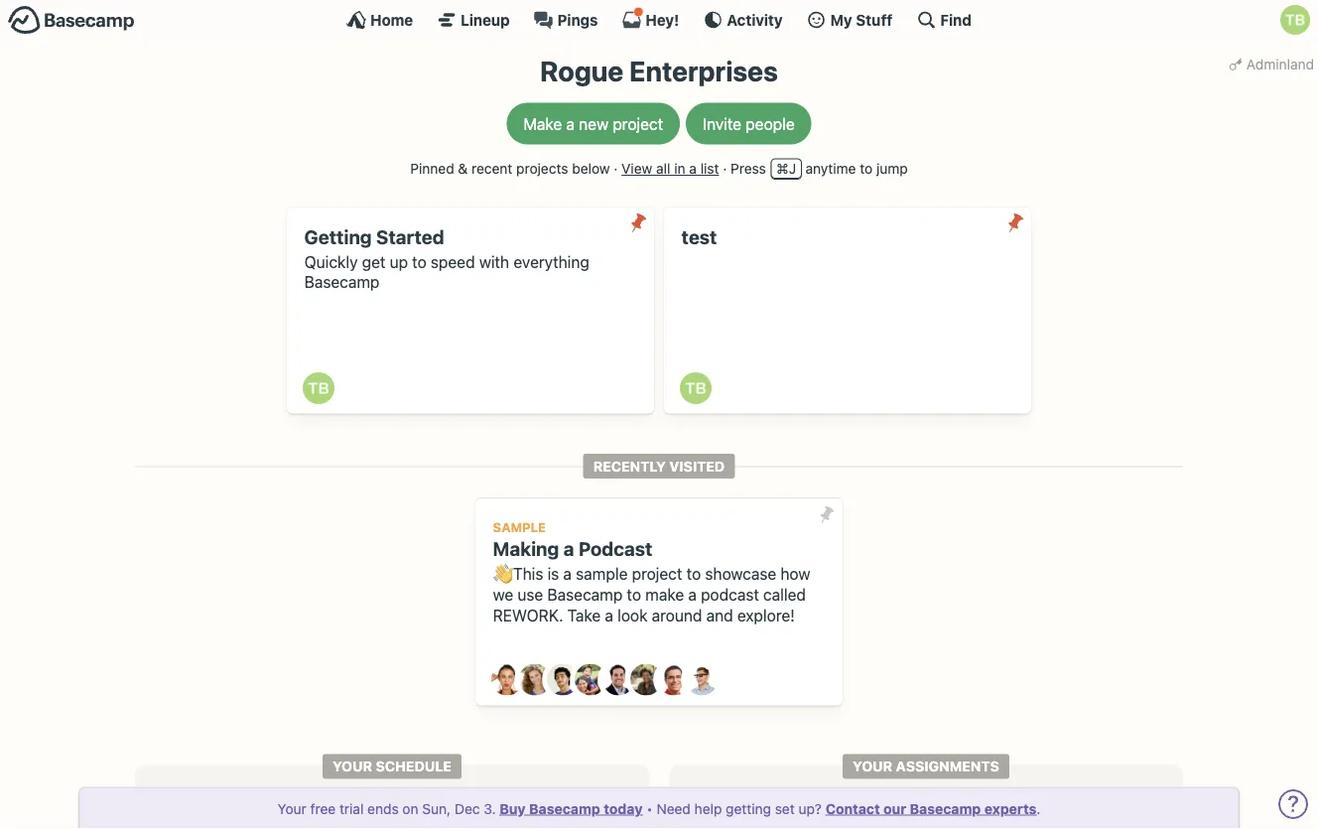 Task type: vqa. For each thing, say whether or not it's contained in the screenshot.
the to inside Add a client to this project… link
no



Task type: locate. For each thing, give the bounding box(es) containing it.
lineup
[[461, 11, 510, 28]]

is
[[548, 564, 559, 583]]

make a new project link
[[507, 103, 681, 145]]

this
[[513, 564, 544, 583]]

make
[[524, 114, 562, 133]]

look
[[618, 606, 648, 625]]

a
[[567, 114, 575, 133], [690, 160, 697, 177], [564, 538, 575, 560], [564, 564, 572, 583], [689, 585, 697, 604], [605, 606, 614, 625]]

· left view
[[614, 160, 618, 177]]

started
[[376, 226, 445, 248]]

showcase
[[706, 564, 777, 583]]

your up contact
[[853, 758, 893, 775]]

1 vertical spatial project
[[632, 564, 683, 583]]

invite people link
[[686, 103, 812, 145]]

pinned
[[410, 160, 455, 177]]

steve marsh image
[[658, 664, 690, 696]]

victor cooper image
[[686, 664, 718, 696]]

getting
[[726, 800, 772, 817]]

my stuff
[[831, 11, 893, 28]]

your
[[333, 758, 373, 775], [853, 758, 893, 775], [278, 800, 307, 817]]

your left free
[[278, 800, 307, 817]]

· right the list
[[723, 160, 727, 177]]

⌘ j anytime to jump
[[777, 160, 908, 177]]

a right is
[[564, 564, 572, 583]]

1 horizontal spatial your
[[333, 758, 373, 775]]

project right new
[[613, 114, 664, 133]]

0 horizontal spatial ·
[[614, 160, 618, 177]]

today
[[604, 800, 643, 817]]

a left new
[[567, 114, 575, 133]]

•
[[647, 800, 653, 817]]

a right making
[[564, 538, 575, 560]]

·
[[614, 160, 618, 177], [723, 160, 727, 177]]

speed
[[431, 252, 475, 271]]

your for your schedule
[[333, 758, 373, 775]]

nicole katz image
[[631, 664, 662, 696]]

1 horizontal spatial tim burton image
[[680, 373, 712, 404]]

stuff
[[856, 11, 893, 28]]

0 vertical spatial project
[[613, 114, 664, 133]]

press
[[731, 160, 767, 177]]

pinned & recent projects below · view all in a list
[[410, 160, 719, 177]]

we
[[493, 585, 514, 604]]

None submit
[[623, 207, 654, 239], [1000, 207, 1032, 239], [812, 499, 843, 530], [623, 207, 654, 239], [1000, 207, 1032, 239], [812, 499, 843, 530]]

dec
[[455, 800, 480, 817]]

your up "trial"
[[333, 758, 373, 775]]

⌘
[[777, 160, 789, 177]]

use
[[518, 585, 544, 604]]

buy
[[500, 800, 526, 817]]

around
[[652, 606, 703, 625]]

our
[[884, 800, 907, 817]]

to up look
[[627, 585, 642, 604]]

find
[[941, 11, 972, 28]]

to right up
[[412, 252, 427, 271]]

j
[[789, 160, 797, 177]]

free
[[310, 800, 336, 817]]

november
[[357, 809, 428, 826]]

contact our basecamp experts link
[[826, 800, 1037, 817]]

a up the around
[[689, 585, 697, 604]]

tim burton image
[[1281, 5, 1311, 35]]

basecamp up take
[[548, 585, 623, 604]]

0 horizontal spatial tim burton image
[[303, 373, 335, 404]]

my stuff button
[[807, 10, 893, 30]]

pings
[[558, 11, 598, 28]]

cheryl walters image
[[519, 664, 551, 696]]

basecamp down 'quickly'
[[304, 273, 380, 292]]

adminland
[[1247, 56, 1315, 72]]

adminland link
[[1225, 50, 1319, 78]]

anytime
[[806, 160, 857, 177]]

basecamp
[[304, 273, 380, 292], [548, 585, 623, 604], [529, 800, 601, 817], [910, 800, 982, 817]]

invite people
[[703, 114, 795, 133]]

hey! button
[[622, 7, 680, 30]]

· press
[[723, 160, 767, 177]]

2 horizontal spatial your
[[853, 758, 893, 775]]

your schedule
[[333, 758, 452, 775]]

make a new project
[[524, 114, 664, 133]]

project up make
[[632, 564, 683, 583]]

1 horizontal spatial ·
[[723, 160, 727, 177]]

rework.
[[493, 606, 564, 625]]

project
[[613, 114, 664, 133], [632, 564, 683, 583]]

and
[[707, 606, 734, 625]]

activity link
[[703, 10, 783, 30]]

basecamp inside getting started quickly get up to speed with everything basecamp
[[304, 273, 380, 292]]

2 tim burton image from the left
[[680, 373, 712, 404]]

take
[[568, 606, 601, 625]]

ends
[[368, 800, 399, 817]]

tim burton image
[[303, 373, 335, 404], [680, 373, 712, 404]]

test
[[682, 226, 718, 248]]

view all in a list link
[[622, 160, 719, 177]]

home link
[[347, 10, 413, 30]]

a inside make a new project link
[[567, 114, 575, 133]]

your for your assignments
[[853, 758, 893, 775]]

on
[[403, 800, 419, 817]]

1 tim burton image from the left
[[303, 373, 335, 404]]

people
[[746, 114, 795, 133]]



Task type: describe. For each thing, give the bounding box(es) containing it.
up?
[[799, 800, 822, 817]]

1 · from the left
[[614, 160, 618, 177]]

jump
[[877, 160, 908, 177]]

called
[[764, 585, 806, 604]]

basecamp down the assignments
[[910, 800, 982, 817]]

to left jump in the top right of the page
[[860, 160, 873, 177]]

visited
[[670, 458, 725, 474]]

schedule
[[376, 758, 452, 775]]

home
[[371, 11, 413, 28]]

buy basecamp today link
[[500, 800, 643, 817]]

getting
[[304, 226, 372, 248]]

tim burton image inside test "link"
[[680, 373, 712, 404]]

project inside sample making a podcast 👋 this is a sample project to showcase how we use basecamp to make a podcast called rework. take a look around and explore!
[[632, 564, 683, 583]]

activity
[[727, 11, 783, 28]]

3.
[[484, 800, 496, 817]]

sample
[[576, 564, 628, 583]]

help
[[695, 800, 722, 817]]

lineup link
[[437, 10, 510, 30]]

get
[[362, 252, 386, 271]]

view
[[622, 160, 653, 177]]

pings button
[[534, 10, 598, 30]]

2 · from the left
[[723, 160, 727, 177]]

contact
[[826, 800, 881, 817]]

getting started quickly get up to speed with everything basecamp
[[304, 226, 590, 292]]

annie bryan image
[[492, 664, 523, 696]]

find button
[[917, 10, 972, 30]]

rogue enterprises
[[540, 55, 779, 87]]

recently
[[594, 458, 666, 474]]

your assignments
[[853, 758, 1000, 775]]

assignments
[[897, 758, 1000, 775]]

podcast
[[701, 585, 760, 604]]

josh fiske image
[[603, 664, 635, 696]]

&
[[458, 160, 468, 177]]

explore!
[[738, 606, 795, 625]]

how
[[781, 564, 811, 583]]

switch accounts image
[[8, 5, 135, 36]]

podcast
[[579, 538, 653, 560]]

a left look
[[605, 606, 614, 625]]

0 horizontal spatial your
[[278, 800, 307, 817]]

everything
[[514, 252, 590, 271]]

in
[[675, 160, 686, 177]]

a right in
[[690, 160, 697, 177]]

my
[[831, 11, 853, 28]]

need
[[657, 800, 691, 817]]

below
[[572, 160, 610, 177]]

basecamp right buy
[[529, 800, 601, 817]]

sample making a podcast 👋 this is a sample project to showcase how we use basecamp to make a podcast called rework. take a look around and explore!
[[493, 520, 811, 625]]

rogue
[[540, 55, 624, 87]]

up
[[390, 252, 408, 271]]

all
[[657, 160, 671, 177]]

experts
[[985, 800, 1037, 817]]

new
[[579, 114, 609, 133]]

jennifer young image
[[575, 664, 607, 696]]

invite
[[703, 114, 742, 133]]

quickly
[[304, 252, 358, 271]]

your free trial ends on sun, dec  3. buy basecamp today • need help getting set up? contact our basecamp experts .
[[278, 800, 1041, 817]]

with
[[480, 252, 510, 271]]

to up podcast
[[687, 564, 701, 583]]

make
[[646, 585, 684, 604]]

set
[[775, 800, 795, 817]]

main element
[[0, 0, 1319, 39]]

sun,
[[422, 800, 451, 817]]

enterprises
[[630, 55, 779, 87]]

.
[[1037, 800, 1041, 817]]

trial
[[340, 800, 364, 817]]

projects
[[517, 160, 569, 177]]

list
[[701, 160, 719, 177]]

recently visited
[[594, 458, 725, 474]]

jared davis image
[[547, 664, 579, 696]]

test link
[[664, 207, 1032, 414]]

basecamp inside sample making a podcast 👋 this is a sample project to showcase how we use basecamp to make a podcast called rework. take a look around and explore!
[[548, 585, 623, 604]]

👋
[[493, 564, 509, 583]]

making
[[493, 538, 560, 560]]

recent
[[472, 160, 513, 177]]

sample
[[493, 520, 546, 535]]

to inside getting started quickly get up to speed with everything basecamp
[[412, 252, 427, 271]]

hey!
[[646, 11, 680, 28]]



